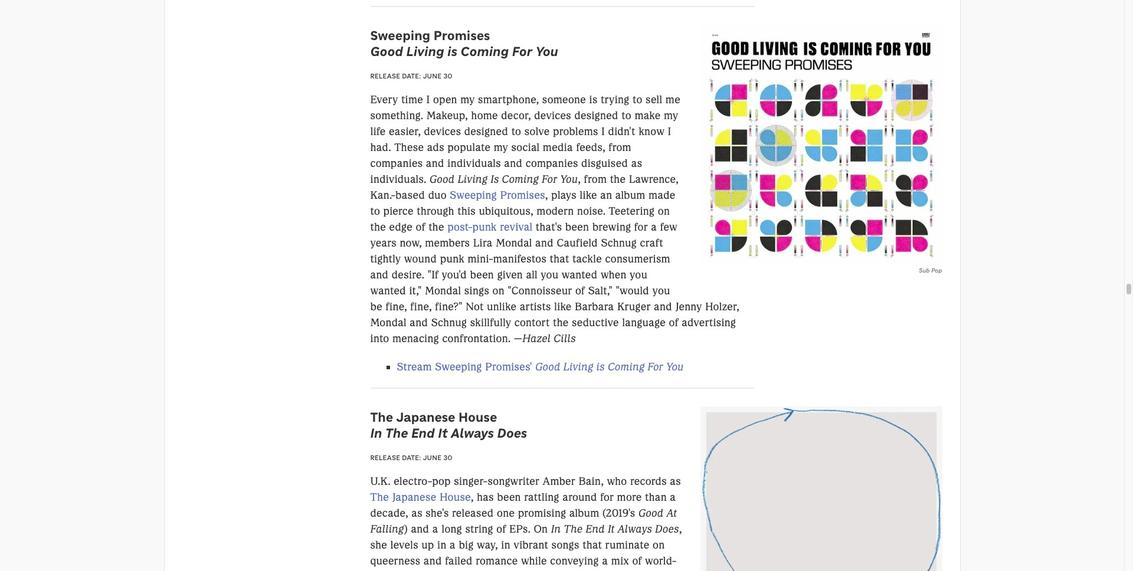 Task type: locate. For each thing, give the bounding box(es) containing it.
for up smartphone,
[[512, 43, 533, 60]]

house down pop
[[440, 491, 471, 504]]

way,
[[477, 539, 498, 552]]

1 horizontal spatial promises
[[500, 189, 545, 202]]

someone
[[542, 93, 586, 106]]

devices down makeup,
[[424, 125, 461, 138]]

1 vertical spatial end
[[586, 523, 605, 536]]

1 horizontal spatial in
[[551, 523, 561, 536]]

0 horizontal spatial in
[[370, 425, 382, 442]]

0 horizontal spatial for
[[512, 43, 533, 60]]

it
[[438, 425, 448, 442], [608, 523, 615, 536]]

as inside every time i open my smartphone, someone is trying to sell me something. makeup, home decor, devices designed to make my life easier, devices designed to solve problems i didn't know i had. these ads populate my social media feeds, from companies and individuals and companies disguised as individuals.
[[631, 157, 643, 170]]

for
[[634, 220, 648, 233], [600, 491, 614, 504]]

1 horizontal spatial in
[[501, 539, 511, 552]]

fine?"
[[435, 300, 463, 313]]

2 vertical spatial as
[[412, 507, 423, 520]]

japanese down electro-
[[392, 491, 437, 504]]

members
[[425, 236, 470, 249]]

confrontation.
[[442, 332, 511, 345]]

, for , has been rattling around for more than a decade, as she's released one promising album (2019's
[[471, 491, 474, 504]]

1 vertical spatial japanese
[[392, 491, 437, 504]]

2 companies from the left
[[526, 157, 578, 170]]

0 horizontal spatial for
[[600, 491, 614, 504]]

devices down someone
[[534, 109, 571, 122]]

1 horizontal spatial does
[[655, 523, 679, 536]]

and up language
[[654, 300, 672, 313]]

does up songwriter
[[497, 425, 527, 442]]

2 vertical spatial for
[[648, 360, 663, 373]]

of
[[416, 220, 425, 233], [575, 284, 585, 297], [669, 316, 679, 329], [497, 523, 506, 536], [632, 555, 642, 568]]

post-
[[448, 220, 473, 233]]

my
[[461, 93, 475, 106], [664, 109, 678, 122], [494, 141, 508, 154]]

companies down media at the top of the page
[[526, 157, 578, 170]]

for inside sweeping promises good living is coming for you
[[512, 43, 533, 60]]

2 june from the top
[[423, 453, 442, 462]]

1 vertical spatial release
[[370, 453, 400, 462]]

0 horizontal spatial that
[[550, 252, 569, 265]]

date: up time
[[402, 71, 421, 80]]

1 vertical spatial does
[[655, 523, 679, 536]]

in right on
[[551, 523, 561, 536]]

0 vertical spatial june
[[423, 71, 442, 80]]

my right open
[[461, 93, 475, 106]]

1 vertical spatial on
[[493, 284, 505, 297]]

"if
[[428, 268, 439, 281]]

on up unlike
[[493, 284, 505, 297]]

punk up you'd
[[440, 252, 465, 265]]

1 horizontal spatial designed
[[575, 109, 619, 122]]

for down who
[[600, 491, 614, 504]]

30 up open
[[444, 71, 452, 80]]

in up the u.k.
[[370, 425, 382, 442]]

appreciation,
[[492, 571, 556, 571]]

of up now,
[[416, 220, 425, 233]]

the inside "u.k. electro-pop singer-songwriter amber bain, who records as the japanese house"
[[370, 491, 389, 504]]

is up open
[[447, 43, 458, 60]]

, for , plays like an album made to pierce through this ubiquitous, modern noise. teetering on the edge of the
[[545, 189, 548, 202]]

0 horizontal spatial designed
[[464, 125, 508, 138]]

be
[[370, 300, 383, 313]]

does inside the japanese house in the end it always does
[[497, 425, 527, 442]]

1 horizontal spatial for
[[634, 220, 648, 233]]

on inside , she levels up in a big way, in vibrant songs that ruminate on queerness and failed romance while conveying a mix of world- weariness, wonder, lust, appreciation, disappointment a
[[653, 539, 665, 552]]

i right time
[[427, 93, 430, 106]]

edge
[[389, 220, 413, 233]]

it up pop
[[438, 425, 448, 442]]

promises for sweeping promises good living is coming for you
[[434, 27, 490, 43]]

punk
[[473, 220, 497, 233], [440, 252, 465, 265]]

1 horizontal spatial punk
[[473, 220, 497, 233]]

1 horizontal spatial wanted
[[562, 268, 598, 281]]

the inside , from the lawrence, kan.-based duo
[[610, 173, 626, 186]]

2 vertical spatial living
[[563, 360, 594, 373]]

lust,
[[467, 571, 488, 571]]

fine, right be
[[386, 300, 407, 313]]

disappointment
[[559, 571, 635, 571]]

1 vertical spatial punk
[[440, 252, 465, 265]]

1 horizontal spatial been
[[497, 491, 521, 504]]

and up wonder,
[[424, 555, 442, 568]]

lira
[[473, 236, 493, 249]]

for up plays
[[542, 173, 557, 186]]

you down consumerism
[[630, 268, 648, 281]]

image credit element
[[701, 266, 942, 275]]

companies
[[370, 157, 423, 170], [526, 157, 578, 170]]

from inside every time i open my smartphone, someone is trying to sell me something. makeup, home decor, devices designed to make my life easier, devices designed to solve problems i didn't know i had. these ads populate my social media feeds, from companies and individuals and companies disguised as individuals.
[[609, 141, 632, 154]]

fine, down it,"
[[410, 300, 432, 313]]

tightly
[[370, 252, 401, 265]]

unlike
[[487, 300, 517, 313]]

release up every
[[370, 71, 400, 80]]

0 vertical spatial is
[[447, 43, 458, 60]]

0 vertical spatial japanese
[[396, 409, 455, 426]]

makeup,
[[427, 109, 468, 122]]

0 vertical spatial from
[[609, 141, 632, 154]]

of down jenny
[[669, 316, 679, 329]]

promises
[[434, 27, 490, 43], [500, 189, 545, 202]]

to down kan.-
[[370, 205, 380, 218]]

living down individuals on the left of page
[[458, 173, 488, 186]]

0 vertical spatial in
[[370, 425, 382, 442]]

1 release from the top
[[370, 71, 400, 80]]

queerness
[[370, 555, 421, 568]]

feeds,
[[576, 141, 606, 154]]

records
[[630, 475, 667, 488]]

0 horizontal spatial in
[[437, 539, 447, 552]]

like up noise.
[[580, 189, 597, 202]]

0 horizontal spatial devices
[[424, 125, 461, 138]]

does down at
[[655, 523, 679, 536]]

on down made
[[658, 205, 670, 218]]

she
[[370, 539, 387, 552]]

good
[[370, 43, 403, 60], [430, 173, 455, 186], [535, 360, 561, 373], [639, 507, 664, 520]]

desire.
[[392, 268, 424, 281]]

, for , from the lawrence, kan.-based duo
[[578, 173, 581, 186]]

designed down trying
[[575, 109, 619, 122]]

hazel cills
[[523, 332, 576, 345]]

, inside , plays like an album made to pierce through this ubiquitous, modern noise. teetering on the edge of the
[[545, 189, 548, 202]]

2 horizontal spatial living
[[563, 360, 594, 373]]

release
[[370, 71, 400, 80], [370, 453, 400, 462]]

a left few
[[651, 220, 657, 233]]

0 vertical spatial release date: june 30
[[370, 71, 452, 80]]

1 horizontal spatial like
[[580, 189, 597, 202]]

a inside , has been rattling around for more than a decade, as she's released one promising album (2019's
[[670, 491, 676, 504]]

promises'
[[485, 360, 532, 373]]

0 vertical spatial release
[[370, 71, 400, 80]]

japanese inside the japanese house in the end it always does
[[396, 409, 455, 426]]

1 horizontal spatial it
[[608, 523, 615, 536]]

from down the 'didn't'
[[609, 141, 632, 154]]

amber
[[543, 475, 576, 488]]

always up singer-
[[451, 425, 494, 442]]

like
[[580, 189, 597, 202], [554, 300, 572, 313]]

living up time
[[406, 43, 444, 60]]

release date: june 30 up electro-
[[370, 453, 452, 462]]

0 vertical spatial for
[[512, 43, 533, 60]]

2 horizontal spatial mondal
[[496, 236, 532, 249]]

2 vertical spatial sweeping
[[435, 360, 482, 373]]

to left sell
[[633, 93, 643, 106]]

2 in from the left
[[501, 539, 511, 552]]

the up years
[[370, 220, 386, 233]]

i left the 'didn't'
[[602, 125, 605, 138]]

good living is coming for you
[[430, 173, 578, 186]]

as right records
[[670, 475, 681, 488]]

u.k. electro-pop singer-songwriter amber bain, who records as the japanese house
[[370, 475, 681, 504]]

living
[[406, 43, 444, 60], [458, 173, 488, 186], [563, 360, 594, 373]]

you up plays
[[560, 173, 578, 186]]

1 vertical spatial for
[[600, 491, 614, 504]]

0 vertical spatial devices
[[534, 109, 571, 122]]

it inside the japanese house in the end it always does
[[438, 425, 448, 442]]

of down one on the left bottom of page
[[497, 523, 506, 536]]

sweeping inside sweeping promises good living is coming for you
[[370, 27, 430, 43]]

as up lawrence,
[[631, 157, 643, 170]]

2 horizontal spatial i
[[668, 125, 672, 138]]

2 vertical spatial my
[[494, 141, 508, 154]]

individuals
[[448, 157, 501, 170]]

you right all
[[541, 268, 559, 281]]

long
[[442, 523, 462, 536]]

0 vertical spatial schnug
[[601, 236, 637, 249]]

30
[[444, 71, 452, 80], [444, 453, 452, 462]]

living down the cills
[[563, 360, 594, 373]]

june up pop
[[423, 453, 442, 462]]

is down the seductive
[[596, 360, 605, 373]]

0 horizontal spatial mondal
[[370, 316, 407, 329]]

sub pop
[[919, 267, 942, 275]]

1 vertical spatial promises
[[500, 189, 545, 202]]

schnug down brewing in the right top of the page
[[601, 236, 637, 249]]

designed down home
[[464, 125, 508, 138]]

2 horizontal spatial as
[[670, 475, 681, 488]]

sweeping
[[370, 27, 430, 43], [450, 189, 497, 202], [435, 360, 482, 373]]

japanese down "stream"
[[396, 409, 455, 426]]

coming down language
[[608, 360, 645, 373]]

schnug down fine?"
[[431, 316, 467, 329]]

advertising
[[682, 316, 736, 329]]

1 horizontal spatial for
[[542, 173, 557, 186]]

a left big
[[450, 539, 456, 552]]

wanted up be
[[370, 284, 406, 297]]

, inside , she levels up in a big way, in vibrant songs that ruminate on queerness and failed romance while conveying a mix of world- weariness, wonder, lust, appreciation, disappointment a
[[679, 523, 682, 536]]

promises inside sweeping promises good living is coming for you
[[434, 27, 490, 43]]

now,
[[400, 236, 422, 249]]

house inside the japanese house in the end it always does
[[459, 409, 497, 426]]

always up ruminate
[[618, 523, 652, 536]]

you down advertising
[[666, 360, 684, 373]]

2 date: from the top
[[402, 453, 421, 462]]

you right "would
[[653, 284, 670, 297]]

in up romance
[[501, 539, 511, 552]]

1 vertical spatial date:
[[402, 453, 421, 462]]

0 vertical spatial 30
[[444, 71, 452, 80]]

that
[[550, 252, 569, 265], [583, 539, 602, 552]]

, for , she levels up in a big way, in vibrant songs that ruminate on queerness and failed romance while conveying a mix of world- weariness, wonder, lust, appreciation, disappointment a
[[679, 523, 682, 536]]

album up teetering
[[616, 189, 646, 202]]

2 horizontal spatial you
[[653, 284, 670, 297]]

been
[[565, 220, 589, 233], [470, 268, 494, 281], [497, 491, 521, 504]]

0 vertical spatial as
[[631, 157, 643, 170]]

—
[[514, 332, 523, 345]]

i right know
[[668, 125, 672, 138]]

1 vertical spatial wanted
[[370, 284, 406, 297]]

for inside , has been rattling around for more than a decade, as she's released one promising album (2019's
[[600, 491, 614, 504]]

on
[[658, 205, 670, 218], [493, 284, 505, 297], [653, 539, 665, 552]]

from
[[609, 141, 632, 154], [584, 173, 607, 186]]

2 horizontal spatial been
[[565, 220, 589, 233]]

0 horizontal spatial my
[[461, 93, 475, 106]]

house down promises'
[[459, 409, 497, 426]]

0 vertical spatial living
[[406, 43, 444, 60]]

0 horizontal spatial from
[[584, 173, 607, 186]]

end up electro-
[[411, 425, 435, 442]]

and
[[426, 157, 444, 170], [504, 157, 523, 170], [535, 236, 554, 249], [370, 268, 389, 281], [654, 300, 672, 313], [410, 316, 428, 329], [411, 523, 429, 536], [424, 555, 442, 568]]

coming
[[461, 43, 509, 60], [502, 173, 539, 186], [608, 360, 645, 373]]

0 vertical spatial album
[[616, 189, 646, 202]]

the up the cills
[[553, 316, 569, 329]]

1 vertical spatial house
[[440, 491, 471, 504]]

2 horizontal spatial for
[[648, 360, 663, 373]]

0 vertical spatial does
[[497, 425, 527, 442]]

album down "around"
[[570, 507, 600, 520]]

1 vertical spatial like
[[554, 300, 572, 313]]

promises for sweeping promises
[[500, 189, 545, 202]]

0 horizontal spatial i
[[427, 93, 430, 106]]

eps.
[[509, 523, 531, 536]]

30 up pop
[[444, 453, 452, 462]]

a
[[651, 220, 657, 233], [670, 491, 676, 504], [433, 523, 439, 536], [450, 539, 456, 552], [602, 555, 608, 568]]

always inside the japanese house in the end it always does
[[451, 425, 494, 442]]

1 horizontal spatial my
[[494, 141, 508, 154]]

0 vertical spatial coming
[[461, 43, 509, 60]]

in right up
[[437, 539, 447, 552]]

0 horizontal spatial companies
[[370, 157, 423, 170]]

1 horizontal spatial album
[[616, 189, 646, 202]]

release up the u.k.
[[370, 453, 400, 462]]

that down caufield
[[550, 252, 569, 265]]

0 vertical spatial that
[[550, 252, 569, 265]]

0 horizontal spatial it
[[438, 425, 448, 442]]

to inside , plays like an album made to pierce through this ubiquitous, modern noise. teetering on the edge of the
[[370, 205, 380, 218]]

you
[[541, 268, 559, 281], [630, 268, 648, 281], [653, 284, 670, 297]]

1 horizontal spatial schnug
[[601, 236, 637, 249]]

end down (2019's
[[586, 523, 605, 536]]

in
[[437, 539, 447, 552], [501, 539, 511, 552]]

in inside the japanese house in the end it always does
[[370, 425, 382, 442]]

0 horizontal spatial end
[[411, 425, 435, 442]]

1 vertical spatial living
[[458, 173, 488, 186]]

few
[[660, 220, 678, 233]]

0 vertical spatial it
[[438, 425, 448, 442]]

0 horizontal spatial like
[[554, 300, 572, 313]]

, inside , from the lawrence, kan.-based duo
[[578, 173, 581, 186]]

, inside , has been rattling around for more than a decade, as she's released one promising album (2019's
[[471, 491, 474, 504]]

0 horizontal spatial fine,
[[386, 300, 407, 313]]

consumerism
[[605, 252, 671, 265]]

sweeping promises link
[[450, 189, 545, 202]]

my left social
[[494, 141, 508, 154]]

1 horizontal spatial always
[[618, 523, 652, 536]]

1 horizontal spatial that
[[583, 539, 602, 552]]

from down disguised
[[584, 173, 607, 186]]

media
[[543, 141, 573, 154]]

time
[[401, 93, 423, 106]]

that up conveying
[[583, 539, 602, 552]]

and up good living is coming for you
[[504, 157, 523, 170]]

contort
[[515, 316, 550, 329]]

on up "world-"
[[653, 539, 665, 552]]

0 horizontal spatial does
[[497, 425, 527, 442]]

that inside that's been brewing for a few years now, members lira mondal and caufield schnug craft tightly wound punk mini-manifestos that tackle consumerism and desire. "if you'd been given all you wanted when you wanted it," mondal sings on "connoisseur of salt," "would you be fine, fine, fine?" not unlike artists like barbara kruger and jenny holzer, mondal and schnug skillfully contort the seductive language of advertising into menacing confrontation. —
[[550, 252, 569, 265]]

pop
[[932, 267, 942, 275]]

on inside , plays like an album made to pierce through this ubiquitous, modern noise. teetering on the edge of the
[[658, 205, 670, 218]]

1 june from the top
[[423, 71, 442, 80]]

a up disappointment
[[602, 555, 608, 568]]

house inside "u.k. electro-pop singer-songwriter amber bain, who records as the japanese house"
[[440, 491, 471, 504]]

good up every
[[370, 43, 403, 60]]

ruminate
[[605, 539, 650, 552]]

my down me on the top right
[[664, 109, 678, 122]]

coming right is
[[502, 173, 539, 186]]

1 vertical spatial always
[[618, 523, 652, 536]]

companies up individuals.
[[370, 157, 423, 170]]

for down teetering
[[634, 220, 648, 233]]

1 fine, from the left
[[386, 300, 407, 313]]

2 horizontal spatial my
[[664, 109, 678, 122]]

than
[[645, 491, 667, 504]]

2 release from the top
[[370, 453, 400, 462]]

years
[[370, 236, 397, 249]]

punk up lira in the top left of the page
[[473, 220, 497, 233]]

mondal up into
[[370, 316, 407, 329]]

romance
[[476, 555, 518, 568]]

1 horizontal spatial as
[[631, 157, 643, 170]]

songs
[[552, 539, 580, 552]]

1 companies from the left
[[370, 157, 423, 170]]

1 horizontal spatial end
[[586, 523, 605, 536]]

more
[[617, 491, 642, 504]]

been up caufield
[[565, 220, 589, 233]]

good at falling
[[370, 507, 677, 536]]

every time i open my smartphone, someone is trying to sell me something. makeup, home decor, devices designed to make my life easier, devices designed to solve problems i didn't know i had. these ads populate my social media feeds, from companies and individuals and companies disguised as individuals.
[[370, 93, 681, 186]]

mondal up fine?"
[[425, 284, 461, 297]]

2 vertical spatial you
[[666, 360, 684, 373]]

japanese inside "u.k. electro-pop singer-songwriter amber bain, who records as the japanese house"
[[392, 491, 437, 504]]

sub
[[919, 267, 930, 275]]

plays
[[551, 189, 577, 202]]

sweeping promises good living is coming for you
[[370, 27, 558, 60]]

open
[[433, 93, 457, 106]]

it down (2019's
[[608, 523, 615, 536]]

0 horizontal spatial punk
[[440, 252, 465, 265]]

like right artists
[[554, 300, 572, 313]]

0 vertical spatial house
[[459, 409, 497, 426]]

1 vertical spatial release date: june 30
[[370, 453, 452, 462]]

does
[[497, 425, 527, 442], [655, 523, 679, 536]]

trying
[[601, 93, 630, 106]]

of right mix at bottom
[[632, 555, 642, 568]]

you inside sweeping promises good living is coming for you
[[536, 43, 558, 60]]

0 vertical spatial been
[[565, 220, 589, 233]]

1 horizontal spatial you
[[560, 173, 578, 186]]

mondal down revival
[[496, 236, 532, 249]]

like inside , plays like an album made to pierce through this ubiquitous, modern noise. teetering on the edge of the
[[580, 189, 597, 202]]

0 horizontal spatial living
[[406, 43, 444, 60]]

lawrence,
[[629, 173, 679, 186]]

a up at
[[670, 491, 676, 504]]

1 release date: june 30 from the top
[[370, 71, 452, 80]]

0 vertical spatial date:
[[402, 71, 421, 80]]

1 vertical spatial as
[[670, 475, 681, 488]]

designed
[[575, 109, 619, 122], [464, 125, 508, 138]]



Task type: vqa. For each thing, say whether or not it's contained in the screenshot.
MAPS
no



Task type: describe. For each thing, give the bounding box(es) containing it.
1 vertical spatial mondal
[[425, 284, 461, 297]]

on inside that's been brewing for a few years now, members lira mondal and caufield schnug craft tightly wound punk mini-manifestos that tackle consumerism and desire. "if you'd been given all you wanted when you wanted it," mondal sings on "connoisseur of salt," "would you be fine, fine, fine?" not unlike artists like barbara kruger and jenny holzer, mondal and schnug skillfully contort the seductive language of advertising into menacing confrontation. —
[[493, 284, 505, 297]]

mini-
[[468, 252, 493, 265]]

0 vertical spatial wanted
[[562, 268, 598, 281]]

1 vertical spatial coming
[[502, 173, 539, 186]]

wonder,
[[426, 571, 464, 571]]

kruger
[[617, 300, 651, 313]]

of inside , she levels up in a big way, in vibrant songs that ruminate on queerness and failed romance while conveying a mix of world- weariness, wonder, lust, appreciation, disappointment a
[[632, 555, 642, 568]]

sweeping promises
[[450, 189, 545, 202]]

and down ads
[[426, 157, 444, 170]]

who
[[607, 475, 627, 488]]

falling
[[370, 523, 404, 536]]

this
[[458, 205, 476, 218]]

and down the tightly
[[370, 268, 389, 281]]

social
[[511, 141, 540, 154]]

levels
[[390, 539, 418, 552]]

bain,
[[579, 475, 604, 488]]

mix
[[611, 555, 629, 568]]

end inside the japanese house in the end it always does
[[411, 425, 435, 442]]

, plays like an album made to pierce through this ubiquitous, modern noise. teetering on the edge of the
[[370, 189, 676, 233]]

individuals.
[[370, 173, 427, 186]]

disguised
[[581, 157, 628, 170]]

and up menacing
[[410, 316, 428, 329]]

(2019's
[[603, 507, 635, 520]]

0 vertical spatial mondal
[[496, 236, 532, 249]]

stream
[[397, 360, 432, 373]]

as inside , has been rattling around for more than a decade, as she's released one promising album (2019's
[[412, 507, 423, 520]]

duo
[[428, 189, 447, 202]]

electro-
[[394, 475, 432, 488]]

punk inside that's been brewing for a few years now, members lira mondal and caufield schnug craft tightly wound punk mini-manifestos that tackle consumerism and desire. "if you'd been given all you wanted when you wanted it," mondal sings on "connoisseur of salt," "would you be fine, fine, fine?" not unlike artists like barbara kruger and jenny holzer, mondal and schnug skillfully contort the seductive language of advertising into menacing confrontation. —
[[440, 252, 465, 265]]

to down decor,
[[512, 125, 521, 138]]

, from the lawrence, kan.-based duo
[[370, 173, 679, 202]]

given
[[497, 268, 523, 281]]

1 horizontal spatial i
[[602, 125, 605, 138]]

on
[[534, 523, 548, 536]]

had.
[[370, 141, 391, 154]]

u.k.
[[370, 475, 391, 488]]

ads
[[427, 141, 444, 154]]

been inside , has been rattling around for more than a decade, as she's released one promising album (2019's
[[497, 491, 521, 504]]

easier,
[[389, 125, 421, 138]]

failed
[[445, 555, 473, 568]]

2 vertical spatial is
[[596, 360, 605, 373]]

life
[[370, 125, 386, 138]]

problems
[[553, 125, 598, 138]]

that's
[[536, 220, 562, 233]]

to up the 'didn't'
[[622, 109, 632, 122]]

0 vertical spatial designed
[[575, 109, 619, 122]]

these
[[394, 141, 424, 154]]

2 horizontal spatial you
[[666, 360, 684, 373]]

album inside , has been rattling around for more than a decade, as she's released one promising album (2019's
[[570, 507, 600, 520]]

that inside , she levels up in a big way, in vibrant songs that ruminate on queerness and failed romance while conveying a mix of world- weariness, wonder, lust, appreciation, disappointment a
[[583, 539, 602, 552]]

1 vertical spatial devices
[[424, 125, 461, 138]]

a down she's at the left bottom of page
[[433, 523, 439, 536]]

she's
[[426, 507, 449, 520]]

craft
[[640, 236, 663, 249]]

and down that's
[[535, 236, 554, 249]]

decor,
[[501, 109, 531, 122]]

0 horizontal spatial you
[[541, 268, 559, 281]]

the inside that's been brewing for a few years now, members lira mondal and caufield schnug craft tightly wound punk mini-manifestos that tackle consumerism and desire. "if you'd been given all you wanted when you wanted it," mondal sings on "connoisseur of salt," "would you be fine, fine, fine?" not unlike artists like barbara kruger and jenny holzer, mondal and schnug skillfully contort the seductive language of advertising into menacing confrontation. —
[[553, 316, 569, 329]]

a inside that's been brewing for a few years now, members lira mondal and caufield schnug craft tightly wound punk mini-manifestos that tackle consumerism and desire. "if you'd been given all you wanted when you wanted it," mondal sings on "connoisseur of salt," "would you be fine, fine, fine?" not unlike artists like barbara kruger and jenny holzer, mondal and schnug skillfully contort the seductive language of advertising into menacing confrontation. —
[[651, 220, 657, 233]]

at
[[667, 507, 677, 520]]

sweeping for sweeping promises
[[450, 189, 497, 202]]

for inside that's been brewing for a few years now, members lira mondal and caufield schnug craft tightly wound punk mini-manifestos that tackle consumerism and desire. "if you'd been given all you wanted when you wanted it," mondal sings on "connoisseur of salt," "would you be fine, fine, fine?" not unlike artists like barbara kruger and jenny holzer, mondal and schnug skillfully contort the seductive language of advertising into menacing confrontation. —
[[634, 220, 648, 233]]

)
[[404, 523, 408, 536]]

2 30 from the top
[[444, 453, 452, 462]]

manifestos
[[493, 252, 547, 265]]

that's been brewing for a few years now, members lira mondal and caufield schnug craft tightly wound punk mini-manifestos that tackle consumerism and desire. "if you'd been given all you wanted when you wanted it," mondal sings on "connoisseur of salt," "would you be fine, fine, fine?" not unlike artists like barbara kruger and jenny holzer, mondal and schnug skillfully contort the seductive language of advertising into menacing confrontation. —
[[370, 220, 739, 345]]

from inside , from the lawrence, kan.-based duo
[[584, 173, 607, 186]]

as inside "u.k. electro-pop singer-songwriter amber bain, who records as the japanese house"
[[670, 475, 681, 488]]

solve
[[525, 125, 550, 138]]

something.
[[370, 109, 423, 122]]

of left salt,"
[[575, 284, 585, 297]]

the japanese house link
[[370, 491, 471, 504]]

into
[[370, 332, 389, 345]]

2 fine, from the left
[[410, 300, 432, 313]]

2 vertical spatial coming
[[608, 360, 645, 373]]

good inside good at falling
[[639, 507, 664, 520]]

good down hazel cills
[[535, 360, 561, 373]]

1 date: from the top
[[402, 71, 421, 80]]

the down through
[[429, 220, 444, 233]]

like inside that's been brewing for a few years now, members lira mondal and caufield schnug craft tightly wound punk mini-manifestos that tackle consumerism and desire. "if you'd been given all you wanted when you wanted it," mondal sings on "connoisseur of salt," "would you be fine, fine, fine?" not unlike artists like barbara kruger and jenny holzer, mondal and schnug skillfully contort the seductive language of advertising into menacing confrontation. —
[[554, 300, 572, 313]]

1 vertical spatial my
[[664, 109, 678, 122]]

and inside , she levels up in a big way, in vibrant songs that ruminate on queerness and failed romance while conveying a mix of world- weariness, wonder, lust, appreciation, disappointment a
[[424, 555, 442, 568]]

noise.
[[577, 205, 606, 218]]

skillfully
[[470, 316, 511, 329]]

good up duo
[[430, 173, 455, 186]]

language
[[622, 316, 666, 329]]

decade,
[[370, 507, 408, 520]]

post-punk revival
[[448, 220, 533, 233]]

big
[[459, 539, 474, 552]]

2 vertical spatial mondal
[[370, 316, 407, 329]]

sweeping for sweeping promises good living is coming for you
[[370, 27, 430, 43]]

cills
[[554, 332, 576, 345]]

artists
[[520, 300, 551, 313]]

menacing
[[392, 332, 439, 345]]

released
[[452, 507, 494, 520]]

0 vertical spatial punk
[[473, 220, 497, 233]]

wound
[[404, 252, 437, 265]]

barbara
[[575, 300, 614, 313]]

one
[[497, 507, 515, 520]]

me
[[666, 93, 681, 106]]

singer-
[[454, 475, 488, 488]]

is
[[491, 173, 499, 186]]

1 vertical spatial been
[[470, 268, 494, 281]]

1 in from the left
[[437, 539, 447, 552]]

revival
[[500, 220, 533, 233]]

string
[[465, 523, 493, 536]]

good inside sweeping promises good living is coming for you
[[370, 43, 403, 60]]

sweeping promises, good living is coming for you image
[[701, 25, 942, 266]]

the japanese house in the end it always does
[[370, 409, 527, 442]]

is inside every time i open my smartphone, someone is trying to sell me something. makeup, home decor, devices designed to make my life easier, devices designed to solve problems i didn't know i had. these ads populate my social media feeds, from companies and individuals and companies disguised as individuals.
[[589, 93, 598, 106]]

2 release date: june 30 from the top
[[370, 453, 452, 462]]

living inside sweeping promises good living is coming for you
[[406, 43, 444, 60]]

1 vertical spatial you
[[560, 173, 578, 186]]

pierce
[[383, 205, 414, 218]]

1 vertical spatial for
[[542, 173, 557, 186]]

1 horizontal spatial living
[[458, 173, 488, 186]]

is inside sweeping promises good living is coming for you
[[447, 43, 458, 60]]

salt,"
[[588, 284, 613, 297]]

the japanese house, in the end it always does image
[[701, 407, 942, 571]]

1 vertical spatial schnug
[[431, 316, 467, 329]]

teetering
[[609, 205, 655, 218]]

coming inside sweeping promises good living is coming for you
[[461, 43, 509, 60]]

ubiquitous,
[[479, 205, 534, 218]]

album inside , plays like an album made to pierce through this ubiquitous, modern noise. teetering on the edge of the
[[616, 189, 646, 202]]

of inside , plays like an album made to pierce through this ubiquitous, modern noise. teetering on the edge of the
[[416, 220, 425, 233]]

and right )
[[411, 523, 429, 536]]

1 horizontal spatial you
[[630, 268, 648, 281]]

make
[[635, 109, 661, 122]]

0 horizontal spatial wanted
[[370, 284, 406, 297]]

vibrant
[[514, 539, 548, 552]]

weariness,
[[370, 571, 422, 571]]

1 30 from the top
[[444, 71, 452, 80]]

"connoisseur
[[508, 284, 572, 297]]

while
[[521, 555, 547, 568]]

based
[[396, 189, 425, 202]]

pop
[[432, 475, 451, 488]]

1 vertical spatial designed
[[464, 125, 508, 138]]



